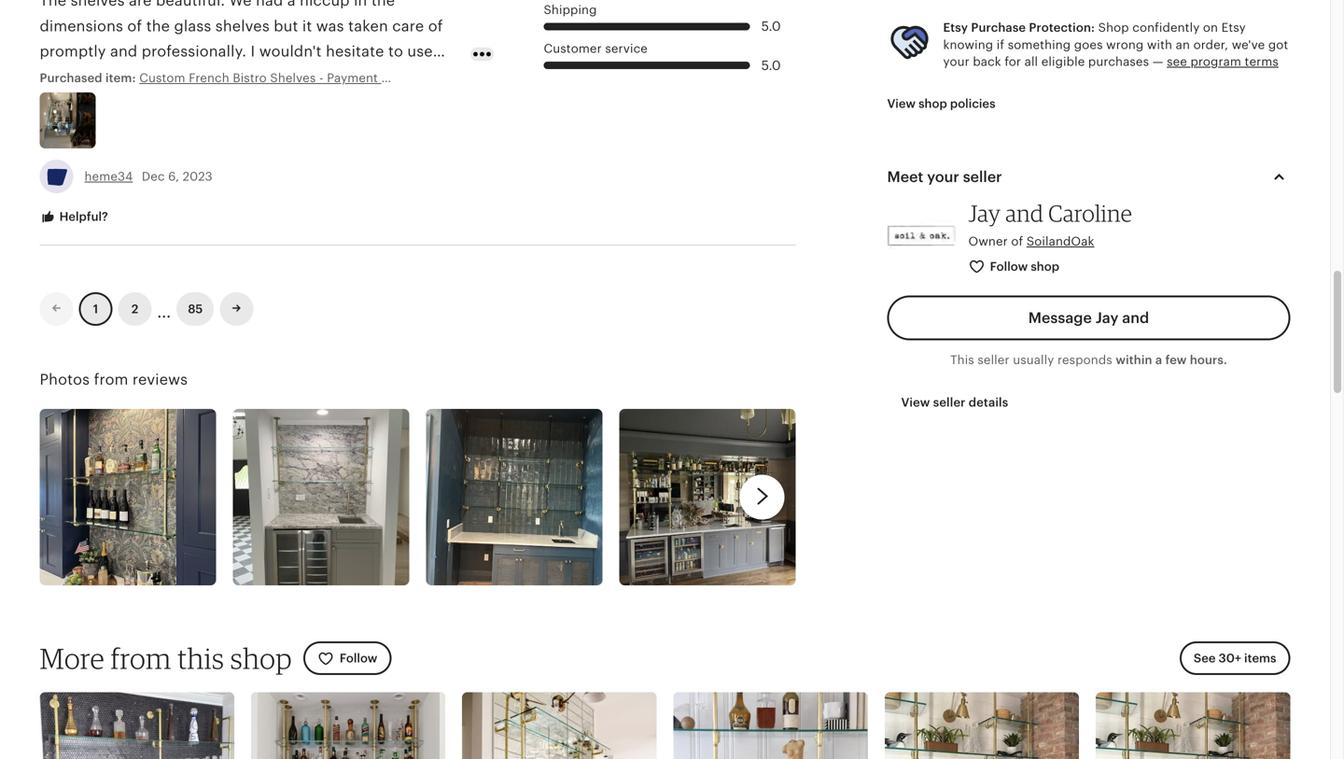 Task type: describe. For each thing, give the bounding box(es) containing it.
designs
[[469, 71, 515, 85]]

dimensions
[[40, 18, 123, 34]]

follow button
[[303, 642, 392, 676]]

seller for usually
[[978, 353, 1010, 367]]

view seller details link
[[888, 386, 1023, 419]]

0 horizontal spatial for
[[382, 71, 398, 85]]

message jay and
[[1029, 310, 1150, 327]]

view shop policies
[[888, 97, 996, 111]]

responds
[[1058, 353, 1113, 367]]

items
[[1245, 652, 1277, 666]]

1 link
[[79, 292, 113, 326]]

protection:
[[1030, 21, 1096, 35]]

jay and caroline image
[[888, 205, 958, 275]]

helpful?
[[57, 210, 108, 224]]

see 30+ items link
[[1180, 642, 1291, 676]]

1 vertical spatial shelves
[[216, 18, 270, 34]]

bistro
[[233, 71, 267, 85]]

all
[[1025, 55, 1039, 69]]

shelves
[[270, 71, 316, 85]]

-
[[319, 71, 324, 85]]

customer
[[544, 42, 602, 56]]

shop for follow
[[1031, 260, 1060, 274]]

but
[[274, 18, 298, 34]]

completed
[[401, 71, 466, 85]]

hesitate
[[326, 43, 384, 60]]

beautiful.
[[156, 0, 225, 9]]

an
[[1176, 38, 1191, 52]]

shipping
[[544, 3, 597, 17]]

custom
[[139, 71, 186, 85]]

meet your seller button
[[871, 154, 1308, 199]]

owner
[[969, 234, 1009, 248]]

1 horizontal spatial of
[[428, 18, 443, 34]]

85 link
[[177, 292, 214, 326]]

had
[[256, 0, 283, 9]]

5.0 for shipping
[[762, 19, 781, 34]]

was
[[316, 18, 344, 34]]

shop
[[1099, 21, 1130, 35]]

much
[[207, 68, 248, 85]]

shop for view
[[919, 97, 948, 111]]

again
[[81, 68, 121, 85]]

goes
[[1075, 38, 1104, 52]]

your inside dropdown button
[[928, 169, 960, 185]]

2023
[[183, 169, 213, 183]]

see 30+ items
[[1195, 652, 1277, 666]]

message jay and button
[[888, 296, 1291, 341]]

usually
[[1014, 353, 1055, 367]]

we've
[[1233, 38, 1266, 52]]

follow for follow
[[340, 652, 378, 666]]

1 horizontal spatial the
[[372, 0, 395, 9]]

taken
[[348, 18, 388, 34]]

0 horizontal spatial shelves
[[71, 0, 125, 9]]

custom french bistro shelves - payment for completed designs link
[[139, 70, 515, 87]]

promptly
[[40, 43, 106, 60]]

0 horizontal spatial of
[[127, 18, 142, 34]]

service
[[606, 42, 648, 56]]

from for reviews
[[94, 371, 128, 388]]

i
[[251, 43, 255, 60]]

heme34 link
[[85, 169, 133, 183]]

them
[[40, 68, 77, 85]]

2 link
[[118, 292, 152, 326]]

got
[[1269, 38, 1289, 52]]

1 horizontal spatial a
[[1156, 353, 1163, 367]]

on
[[1204, 21, 1219, 35]]

1 vertical spatial the
[[146, 18, 170, 34]]

hours.
[[1191, 353, 1228, 367]]

so
[[186, 68, 203, 85]]

follow shop button
[[955, 250, 1076, 285]]

french
[[189, 71, 230, 85]]

dec
[[142, 169, 165, 183]]

few
[[1166, 353, 1188, 367]]

heme34 added a photo of their purchase image
[[40, 92, 96, 148]]

this
[[951, 353, 975, 367]]

care
[[393, 18, 424, 34]]

of inside jay and caroline owner of soilandoak
[[1012, 234, 1024, 248]]

etsy purchase protection:
[[944, 21, 1096, 35]]

jay inside jay and caroline owner of soilandoak
[[969, 199, 1001, 227]]

85
[[188, 302, 203, 316]]

seller inside dropdown button
[[964, 169, 1003, 185]]

program
[[1191, 55, 1242, 69]]

photos
[[40, 371, 90, 388]]

something
[[1008, 38, 1071, 52]]

follow for follow shop
[[991, 260, 1029, 274]]

with
[[1148, 38, 1173, 52]]

purchases
[[1089, 55, 1150, 69]]

photos from reviews
[[40, 371, 188, 388]]

ceiling-mounted french bistro shelves for bar or kitchen (custom) image
[[251, 692, 446, 759]]

use
[[408, 43, 433, 60]]

knowing
[[944, 38, 994, 52]]

thanks
[[134, 68, 182, 85]]

wall-mounted french bistro shelves for bar or kitchen (custom) image
[[674, 692, 868, 759]]

the
[[40, 0, 66, 9]]



Task type: vqa. For each thing, say whether or not it's contained in the screenshot.
Length:
no



Task type: locate. For each thing, give the bounding box(es) containing it.
follow down owner
[[991, 260, 1029, 274]]

a inside the shelves are beautiful.  we had a hiccup in the dimensions of the glass shelves but it was taken care of promptly and professionally.  i wouldn't hesitate to use them again !  thanks so much
[[287, 0, 296, 9]]

2 5.0 from the top
[[762, 58, 781, 73]]

0 horizontal spatial jay
[[969, 199, 1001, 227]]

details
[[969, 395, 1009, 409]]

1 vertical spatial and
[[1006, 199, 1044, 227]]

see program terms link
[[1168, 55, 1279, 69]]

1 horizontal spatial follow
[[991, 260, 1029, 274]]

caroline
[[1049, 199, 1133, 227]]

shelves
[[71, 0, 125, 9], [216, 18, 270, 34]]

0 vertical spatial for
[[1005, 55, 1022, 69]]

french bistro glass and brass bar shelves (custom) image
[[885, 692, 1080, 759]]

wrong
[[1107, 38, 1144, 52]]

1 horizontal spatial and
[[1006, 199, 1044, 227]]

30+
[[1219, 652, 1242, 666]]

back
[[974, 55, 1002, 69]]

1 horizontal spatial shelves
[[216, 18, 270, 34]]

etsy up we've
[[1222, 21, 1247, 35]]

it
[[303, 18, 312, 34]]

and up !
[[110, 43, 138, 60]]

in
[[354, 0, 367, 9]]

0 vertical spatial 5.0
[[762, 19, 781, 34]]

item:
[[105, 71, 136, 85]]

view for view shop policies
[[888, 97, 916, 111]]

—
[[1153, 55, 1164, 69]]

2 horizontal spatial and
[[1123, 310, 1150, 327]]

for down 'to'
[[382, 71, 398, 85]]

1 vertical spatial for
[[382, 71, 398, 85]]

jay up this seller usually responds within a few hours.
[[1096, 310, 1119, 327]]

1 horizontal spatial for
[[1005, 55, 1022, 69]]

view for view seller details
[[902, 395, 931, 409]]

1 horizontal spatial jay
[[1096, 310, 1119, 327]]

and up soilandoak
[[1006, 199, 1044, 227]]

helpful? button
[[26, 200, 122, 234]]

1 vertical spatial your
[[928, 169, 960, 185]]

shop down soilandoak
[[1031, 260, 1060, 274]]

0 vertical spatial your
[[944, 55, 970, 69]]

2 horizontal spatial of
[[1012, 234, 1024, 248]]

more
[[40, 641, 105, 676]]

1
[[93, 302, 98, 316]]

1 horizontal spatial shop
[[919, 97, 948, 111]]

to
[[389, 43, 404, 60]]

soilandoak
[[1027, 234, 1095, 248]]

jay inside message jay and button
[[1096, 310, 1119, 327]]

0 horizontal spatial etsy
[[944, 21, 969, 35]]

follow inside follow button
[[340, 652, 378, 666]]

of
[[127, 18, 142, 34], [428, 18, 443, 34], [1012, 234, 1024, 248]]

2
[[131, 302, 138, 316]]

of right "care"
[[428, 18, 443, 34]]

0 horizontal spatial and
[[110, 43, 138, 60]]

shop right the this
[[230, 641, 292, 676]]

confidently
[[1133, 21, 1201, 35]]

seller for details
[[934, 395, 966, 409]]

see
[[1195, 652, 1216, 666]]

view shop policies button
[[874, 87, 1010, 121]]

0 vertical spatial seller
[[964, 169, 1003, 185]]

seller left details
[[934, 395, 966, 409]]

view inside button
[[888, 97, 916, 111]]

0 vertical spatial shelves
[[71, 0, 125, 9]]

customer service
[[544, 42, 648, 56]]

0 horizontal spatial follow
[[340, 652, 378, 666]]

seller right 'this'
[[978, 353, 1010, 367]]

see
[[1168, 55, 1188, 69]]

and inside button
[[1123, 310, 1150, 327]]

order,
[[1194, 38, 1229, 52]]

of down are
[[127, 18, 142, 34]]

your right meet
[[928, 169, 960, 185]]

and up within
[[1123, 310, 1150, 327]]

of up 'follow shop' button
[[1012, 234, 1024, 248]]

1 vertical spatial jay
[[1096, 310, 1119, 327]]

etsy up knowing
[[944, 21, 969, 35]]

glass
[[174, 18, 211, 34]]

1 vertical spatial view
[[902, 395, 931, 409]]

if
[[997, 38, 1005, 52]]

a right had
[[287, 0, 296, 9]]

the down are
[[146, 18, 170, 34]]

the right "in"
[[372, 0, 395, 9]]

0 horizontal spatial a
[[287, 0, 296, 9]]

jay
[[969, 199, 1001, 227], [1096, 310, 1119, 327]]

french bistro shelves (standing) for bar or kitchen (custom) image
[[40, 692, 234, 759]]

purchased item: custom french bistro shelves - payment for completed designs
[[40, 71, 515, 85]]

reviews
[[133, 371, 188, 388]]

shelves up dimensions
[[71, 0, 125, 9]]

1 vertical spatial seller
[[978, 353, 1010, 367]]

2 etsy from the left
[[1222, 21, 1247, 35]]

0 vertical spatial shop
[[919, 97, 948, 111]]

follow inside 'follow shop' button
[[991, 260, 1029, 274]]

hiccup
[[300, 0, 350, 9]]

0 horizontal spatial the
[[146, 18, 170, 34]]

purchase
[[972, 21, 1027, 35]]

custom-sized french bistro shelves image
[[1097, 692, 1291, 759]]

5.0
[[762, 19, 781, 34], [762, 58, 781, 73]]

etsy inside shop confidently on etsy knowing if something goes wrong with an order, we've got your back for all eligible purchases —
[[1222, 21, 1247, 35]]

professionally.
[[142, 43, 247, 60]]

!
[[125, 68, 130, 85]]

0 vertical spatial view
[[888, 97, 916, 111]]

payment
[[327, 71, 378, 85]]

a left few
[[1156, 353, 1163, 367]]

jay up owner
[[969, 199, 1001, 227]]

jay and caroline owner of soilandoak
[[969, 199, 1133, 248]]

from left the this
[[111, 641, 172, 676]]

from for this
[[111, 641, 172, 676]]

shelves down we
[[216, 18, 270, 34]]

a
[[287, 0, 296, 9], [1156, 353, 1163, 367]]

1 horizontal spatial etsy
[[1222, 21, 1247, 35]]

heme34 dec 6, 2023
[[85, 169, 213, 183]]

1 5.0 from the top
[[762, 19, 781, 34]]

shop left policies at the right of the page
[[919, 97, 948, 111]]

are
[[129, 0, 152, 9]]

heme34
[[85, 169, 133, 183]]

0 horizontal spatial shop
[[230, 641, 292, 676]]

5.0 for customer service
[[762, 58, 781, 73]]

for left all
[[1005, 55, 1022, 69]]

…
[[157, 295, 171, 323]]

your inside shop confidently on etsy knowing if something goes wrong with an order, we've got your back for all eligible purchases —
[[944, 55, 970, 69]]

for
[[1005, 55, 1022, 69], [382, 71, 398, 85]]

and inside the shelves are beautiful.  we had a hiccup in the dimensions of the glass shelves but it was taken care of promptly and professionally.  i wouldn't hesitate to use them again !  thanks so much
[[110, 43, 138, 60]]

purchased
[[40, 71, 102, 85]]

wouldn't
[[259, 43, 322, 60]]

1 vertical spatial from
[[111, 641, 172, 676]]

shop confidently on etsy knowing if something goes wrong with an order, we've got your back for all eligible purchases —
[[944, 21, 1289, 69]]

view left policies at the right of the page
[[888, 97, 916, 111]]

1 vertical spatial a
[[1156, 353, 1163, 367]]

0 vertical spatial follow
[[991, 260, 1029, 274]]

the shelves are beautiful.  we had a hiccup in the dimensions of the glass shelves but it was taken care of promptly and professionally.  i wouldn't hesitate to use them again !  thanks so much
[[40, 0, 443, 85]]

2 vertical spatial and
[[1123, 310, 1150, 327]]

6,
[[168, 169, 179, 183]]

0 vertical spatial a
[[287, 0, 296, 9]]

1 vertical spatial 5.0
[[762, 58, 781, 73]]

your down knowing
[[944, 55, 970, 69]]

shop
[[919, 97, 948, 111], [1031, 260, 1060, 274], [230, 641, 292, 676]]

message
[[1029, 310, 1093, 327]]

and inside jay and caroline owner of soilandoak
[[1006, 199, 1044, 227]]

0 vertical spatial jay
[[969, 199, 1001, 227]]

seller up owner
[[964, 169, 1003, 185]]

2 vertical spatial seller
[[934, 395, 966, 409]]

0 vertical spatial and
[[110, 43, 138, 60]]

french bistro shelves (standing with outward facing supports) for bar or kitchen (custom) image
[[462, 692, 657, 759]]

seller
[[964, 169, 1003, 185], [978, 353, 1010, 367], [934, 395, 966, 409]]

for inside shop confidently on etsy knowing if something goes wrong with an order, we've got your back for all eligible purchases —
[[1005, 55, 1022, 69]]

0 vertical spatial from
[[94, 371, 128, 388]]

etsy
[[944, 21, 969, 35], [1222, 21, 1247, 35]]

2 horizontal spatial shop
[[1031, 260, 1060, 274]]

2 vertical spatial shop
[[230, 641, 292, 676]]

and
[[110, 43, 138, 60], [1006, 199, 1044, 227], [1123, 310, 1150, 327]]

1 etsy from the left
[[944, 21, 969, 35]]

policies
[[951, 97, 996, 111]]

view
[[888, 97, 916, 111], [902, 395, 931, 409]]

more from this shop
[[40, 641, 292, 676]]

terms
[[1246, 55, 1279, 69]]

within
[[1116, 353, 1153, 367]]

follow up the ceiling-mounted french bistro shelves for bar or kitchen (custom) image
[[340, 652, 378, 666]]

1 vertical spatial follow
[[340, 652, 378, 666]]

follow shop
[[991, 260, 1060, 274]]

from right photos
[[94, 371, 128, 388]]

soilandoak link
[[1027, 234, 1095, 248]]

view left details
[[902, 395, 931, 409]]

follow
[[991, 260, 1029, 274], [340, 652, 378, 666]]

1 vertical spatial shop
[[1031, 260, 1060, 274]]

this
[[178, 641, 224, 676]]

0 vertical spatial the
[[372, 0, 395, 9]]



